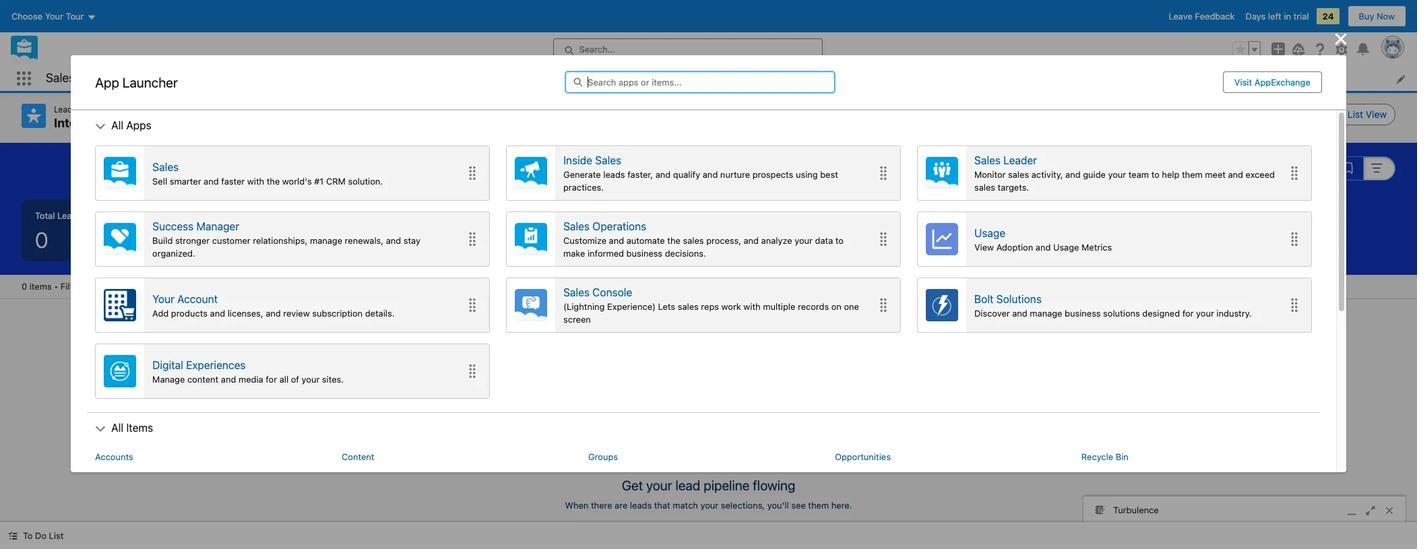 Task type: locate. For each thing, give the bounding box(es) containing it.
and left the stay at the left top of the page
[[386, 235, 401, 246]]

inside sales generate leads faster, and qualify and nurture prospects using best practices.
[[563, 154, 838, 193]]

and inside digital experiences manage content and media for all of your sites.
[[221, 374, 236, 384]]

0 vertical spatial them
[[1182, 169, 1203, 180]]

operations
[[592, 220, 646, 232]]

list inside button
[[1348, 108, 1363, 120]]

no left "activity"
[[119, 210, 131, 221]]

licenses,
[[228, 308, 263, 318]]

0 vertical spatial list
[[1348, 108, 1363, 120]]

1 horizontal spatial with
[[743, 301, 761, 312]]

2 no from the left
[[273, 210, 284, 221]]

to
[[1151, 169, 1160, 180], [835, 235, 844, 246]]

all items button
[[87, 413, 1320, 443]]

0 down no activity
[[119, 227, 132, 252]]

1 horizontal spatial to
[[1151, 169, 1160, 180]]

1 vertical spatial list
[[49, 530, 64, 541]]

to right data
[[835, 235, 844, 246]]

launcher
[[122, 75, 178, 90]]

text default image for all apps
[[95, 121, 106, 132]]

text default image inside the to do list button
[[8, 531, 18, 541]]

0 vertical spatial total
[[35, 210, 55, 221]]

1 horizontal spatial upcoming
[[529, 210, 571, 221]]

all inside all items dropdown button
[[111, 422, 123, 434]]

and left faster on the top of the page
[[204, 176, 219, 186]]

sales sell smarter and faster with the world's #1 crm solution.
[[152, 161, 383, 186]]

1 vertical spatial usage
[[1053, 242, 1079, 252]]

and left analyze
[[744, 235, 759, 246]]

designed
[[1142, 308, 1180, 318]]

0 vertical spatial business
[[626, 248, 662, 259]]

1 horizontal spatial view
[[974, 242, 994, 252]]

with inside sales sell smarter and faster with the world's #1 crm solution.
[[247, 176, 264, 186]]

multiple
[[763, 301, 795, 312]]

Search apps or items... search field
[[566, 72, 835, 93]]

1 vertical spatial business
[[1065, 308, 1101, 318]]

your right of
[[302, 374, 320, 384]]

1 horizontal spatial for
[[1182, 308, 1194, 318]]

0 horizontal spatial view
[[124, 116, 153, 130]]

sales down monitor
[[974, 182, 995, 193]]

0 horizontal spatial the
[[267, 176, 280, 186]]

best
[[820, 169, 838, 180]]

all left apps
[[111, 120, 123, 132]]

the inside sales sell smarter and faster with the world's #1 crm solution.
[[267, 176, 280, 186]]

1 horizontal spatial the
[[667, 235, 681, 246]]

(lightning
[[563, 301, 605, 312]]

0 vertical spatial with
[[247, 176, 264, 186]]

sites.
[[322, 374, 344, 384]]

sales up generate
[[595, 154, 621, 166]]

home link
[[91, 66, 131, 91]]

new button
[[1303, 104, 1340, 125]]

-
[[231, 281, 236, 291]]

0 items • filtered by created date, me, total leads - city status
[[22, 281, 254, 291]]

list right do
[[49, 530, 64, 541]]

1 horizontal spatial usage
[[1053, 242, 1079, 252]]

due
[[448, 210, 464, 221]]

2 all from the top
[[111, 422, 123, 434]]

total
[[35, 210, 55, 221], [182, 281, 202, 291]]

and down experiences
[[221, 374, 236, 384]]

on
[[831, 301, 842, 312]]

0 horizontal spatial leads
[[603, 169, 625, 180]]

sales up decisions.
[[683, 235, 704, 246]]

sales for sales operations customize and automate the sales process, and analyze your data to make informed business decisions.
[[563, 220, 590, 232]]

the down sales link
[[267, 176, 280, 186]]

1 horizontal spatial business
[[1065, 308, 1101, 318]]

1 vertical spatial group
[[1222, 104, 1396, 125]]

business inside sales operations customize and automate the sales process, and analyze your data to make informed business decisions.
[[626, 248, 662, 259]]

and down solutions
[[1012, 308, 1027, 318]]

of
[[291, 374, 299, 384]]

recycle bin link
[[1081, 451, 1312, 464]]

#1
[[314, 176, 324, 186]]

group down list view button
[[1331, 156, 1396, 180]]

0 vertical spatial the
[[267, 176, 280, 186]]

owner
[[1243, 162, 1269, 173]]

them
[[1182, 169, 1203, 180], [808, 500, 829, 510]]

1 vertical spatial total
[[182, 281, 202, 291]]

sales up customize at the top left of page
[[563, 220, 590, 232]]

for right designed
[[1182, 308, 1194, 318]]

1 no from the left
[[119, 210, 131, 221]]

0 vertical spatial all
[[111, 120, 123, 132]]

view right new
[[1366, 108, 1387, 120]]

sales up sell
[[152, 161, 179, 173]]

all
[[111, 120, 123, 132], [111, 422, 123, 434]]

0 horizontal spatial created
[[106, 281, 138, 291]]

lead view settings image
[[1222, 104, 1262, 125]]

turbulence
[[1113, 504, 1159, 515]]

them right see
[[808, 500, 829, 510]]

0 vertical spatial for
[[1182, 308, 1194, 318]]

application
[[87, 140, 1320, 405]]

sales for sales leader monitor sales activity, and guide your team to help them meet and exceed sales targets.
[[974, 154, 1001, 166]]

and inside sales sell smarter and faster with the world's #1 crm solution.
[[204, 176, 219, 186]]

left
[[1268, 11, 1281, 22]]

leads inside inside sales generate leads faster, and qualify and nurture prospects using best practices.
[[603, 169, 625, 180]]

upcoming up customize at the top left of page
[[529, 210, 571, 221]]

0 down overdue
[[376, 227, 389, 252]]

all apps
[[111, 120, 151, 132]]

all for all items
[[111, 422, 123, 434]]

world's
[[282, 176, 312, 186]]

and
[[655, 169, 671, 180], [703, 169, 718, 180], [1065, 169, 1081, 180], [1228, 169, 1243, 180], [204, 176, 219, 186], [386, 235, 401, 246], [609, 235, 624, 246], [744, 235, 759, 246], [1036, 242, 1051, 252], [210, 308, 225, 318], [266, 308, 281, 318], [1012, 308, 1027, 318], [221, 374, 236, 384]]

solution.
[[348, 176, 383, 186]]

0 vertical spatial text default image
[[95, 121, 106, 132]]

bin
[[1116, 452, 1129, 462]]

0 horizontal spatial for
[[266, 374, 277, 384]]

text default image inside the all apps dropdown button
[[95, 121, 106, 132]]

digital experiences link
[[152, 357, 344, 373]]

created left help
[[1121, 162, 1153, 173]]

1 horizontal spatial leads
[[630, 500, 652, 510]]

usage up adoption
[[974, 227, 1006, 239]]

guide
[[1083, 169, 1106, 180]]

text default image left all apps
[[95, 121, 106, 132]]

the up decisions.
[[667, 235, 681, 246]]

console
[[592, 286, 632, 298]]

for
[[1182, 308, 1194, 318], [266, 374, 277, 384]]

1 horizontal spatial no
[[273, 210, 284, 221]]

no for no upcoming
[[273, 210, 284, 221]]

0 horizontal spatial no
[[119, 210, 131, 221]]

1 vertical spatial text default image
[[95, 424, 106, 435]]

key performance indicators group
[[0, 199, 1417, 275]]

all left items
[[111, 422, 123, 434]]

smarter
[[170, 176, 201, 186]]

1 vertical spatial manage
[[1030, 308, 1062, 318]]

0 horizontal spatial to
[[835, 235, 844, 246]]

0 horizontal spatial total
[[35, 210, 55, 221]]

week
[[1190, 163, 1214, 174]]

0 horizontal spatial list
[[49, 530, 64, 541]]

0 vertical spatial leads
[[603, 169, 625, 180]]

help
[[1162, 169, 1179, 180]]

reps
[[701, 301, 719, 312]]

sales right the 'lets'
[[678, 301, 699, 312]]

0 horizontal spatial manage
[[310, 235, 342, 246]]

0 vertical spatial manage
[[310, 235, 342, 246]]

view inside usage view adoption and usage metrics
[[974, 242, 994, 252]]

0 vertical spatial to
[[1151, 169, 1160, 180]]

list
[[91, 66, 1417, 91]]

1 vertical spatial them
[[808, 500, 829, 510]]

buy now button
[[1347, 5, 1406, 27]]

your down sales leader link
[[1108, 169, 1126, 180]]

your
[[152, 293, 174, 305]]

usage view adoption and usage metrics
[[974, 227, 1112, 252]]

text default image
[[95, 121, 106, 132], [95, 424, 106, 435], [8, 531, 18, 541]]

leads right the are
[[630, 500, 652, 510]]

sales up monitor
[[974, 154, 1001, 166]]

that
[[654, 500, 670, 510]]

sales operations link
[[563, 218, 867, 234]]

sales inside sales sell smarter and faster with the world's #1 crm solution.
[[152, 161, 179, 173]]

your left industry.
[[1196, 308, 1214, 318]]

app
[[95, 75, 119, 90]]

city
[[238, 281, 254, 291]]

text default image left to
[[8, 531, 18, 541]]

1 vertical spatial for
[[266, 374, 277, 384]]

buy now
[[1359, 11, 1395, 22]]

business down "bolt solutions" link
[[1065, 308, 1101, 318]]

1 vertical spatial to
[[835, 235, 844, 246]]

group down appexchange
[[1222, 104, 1396, 125]]

leads left the faster,
[[603, 169, 625, 180]]

with right work
[[743, 301, 761, 312]]

list view button
[[1339, 104, 1396, 125]]

and right the faster,
[[655, 169, 671, 180]]

0 vertical spatial group
[[1232, 41, 1261, 57]]

2 horizontal spatial view
[[1366, 108, 1387, 120]]

your left data
[[795, 235, 813, 246]]

1 vertical spatial with
[[743, 301, 761, 312]]

text default image inside all items dropdown button
[[95, 424, 106, 435]]

0 vertical spatial usage
[[974, 227, 1006, 239]]

manage down solutions
[[1030, 308, 1062, 318]]

renewals,
[[345, 235, 384, 246]]

you'll
[[767, 500, 789, 510]]

leader
[[1003, 154, 1037, 166]]

text default image up the accounts at the bottom left of page
[[95, 424, 106, 435]]

leave feedback
[[1169, 11, 1235, 22]]

leads inside get your lead pipeline flowing when there are leads that match your selections, you'll see them here.
[[630, 500, 652, 510]]

all apps button
[[87, 111, 1320, 140]]

2 vertical spatial text default image
[[8, 531, 18, 541]]

them right help
[[1182, 169, 1203, 180]]

business down automate
[[626, 248, 662, 259]]

build
[[152, 235, 173, 246]]

0 horizontal spatial upcoming
[[287, 210, 329, 221]]

your inside sales operations customize and automate the sales process, and analyze your data to make informed business decisions.
[[795, 235, 813, 246]]

0 horizontal spatial them
[[808, 500, 829, 510]]

and down usage link on the right top of the page
[[1036, 242, 1051, 252]]

sales for sales
[[46, 71, 75, 85]]

visit appexchange
[[1234, 77, 1311, 88]]

sales inside sales console (lightning experience) lets sales reps work with multiple records on one screen
[[563, 286, 590, 298]]

no up the "relationships,"
[[273, 210, 284, 221]]

to left help
[[1151, 169, 1160, 180]]

view left adoption
[[974, 242, 994, 252]]

success
[[152, 220, 193, 232]]

in
[[1284, 11, 1291, 22]]

1 vertical spatial the
[[667, 235, 681, 246]]

leads inside leads intelligence view
[[54, 104, 77, 115]]

view for usage
[[974, 242, 994, 252]]

your account link
[[152, 291, 395, 307]]

usage down usage link on the right top of the page
[[1053, 242, 1079, 252]]

upcoming down world's
[[287, 210, 329, 221]]

text default image for to do list
[[8, 531, 18, 541]]

group
[[1232, 41, 1261, 57], [1222, 104, 1396, 125], [1331, 156, 1396, 180]]

1 horizontal spatial list
[[1348, 108, 1363, 120]]

success manager build stronger customer relationships, manage renewals, and stay organized.
[[152, 220, 420, 259]]

0 vertical spatial created
[[1121, 162, 1153, 173]]

view down app launcher
[[124, 116, 153, 130]]

with down sales link
[[247, 176, 264, 186]]

0 left 'items'
[[22, 281, 27, 291]]

manage
[[152, 374, 185, 384]]

idle
[[211, 210, 226, 221]]

for left all
[[266, 374, 277, 384]]

0 horizontal spatial business
[[626, 248, 662, 259]]

view inside button
[[1366, 108, 1387, 120]]

activity
[[133, 210, 164, 221]]

using
[[796, 169, 818, 180]]

pipeline
[[704, 477, 750, 493]]

text default image for all items
[[95, 424, 106, 435]]

manage down the success manager link
[[310, 235, 342, 246]]

due today button
[[435, 199, 505, 261]]

0 inside "overdue 0"
[[376, 227, 389, 252]]

1 vertical spatial all
[[111, 422, 123, 434]]

digital experiences manage content and media for all of your sites.
[[152, 359, 344, 384]]

0 horizontal spatial with
[[247, 176, 264, 186]]

sales inside "sales leader monitor sales activity, and guide your team to help them meet and exceed sales targets."
[[974, 154, 1001, 166]]

opportunities link
[[835, 451, 1065, 464]]

created right by
[[106, 281, 138, 291]]

leads
[[603, 169, 625, 180], [630, 500, 652, 510]]

1 horizontal spatial manage
[[1030, 308, 1062, 318]]

list view
[[1348, 108, 1387, 120]]

inside
[[563, 154, 592, 166]]

accounts
[[95, 452, 133, 462]]

group up visit
[[1232, 41, 1261, 57]]

1 horizontal spatial them
[[1182, 169, 1203, 180]]

list right new
[[1348, 108, 1363, 120]]

process,
[[706, 235, 741, 246]]

0 up 'items'
[[35, 227, 48, 252]]

inverse image
[[1333, 31, 1349, 47]]

sales up (lightning
[[563, 286, 590, 298]]

leads inside total leads 0
[[57, 210, 82, 221]]

your inside digital experiences manage content and media for all of your sites.
[[302, 374, 320, 384]]

buy
[[1359, 11, 1374, 22]]

sales left app
[[46, 71, 75, 85]]

sales inside sales operations customize and automate the sales process, and analyze your data to make informed business decisions.
[[563, 220, 590, 232]]

now
[[1377, 11, 1395, 22]]

me,
[[165, 281, 180, 291]]

decisions.
[[665, 248, 706, 259]]

created
[[1121, 162, 1153, 173], [106, 281, 138, 291]]

0 horizontal spatial usage
[[974, 227, 1006, 239]]

1 all from the top
[[111, 120, 123, 132]]

all inside dropdown button
[[111, 120, 123, 132]]

group containing new
[[1222, 104, 1396, 125]]

0 down no upcoming
[[273, 227, 286, 252]]

by
[[94, 281, 104, 291]]

to inside "sales leader monitor sales activity, and guide your team to help them meet and exceed sales targets."
[[1151, 169, 1160, 180]]

list containing home
[[91, 66, 1417, 91]]

1 vertical spatial leads
[[630, 500, 652, 510]]

sales for sales sell smarter and faster with the world's #1 crm solution.
[[152, 161, 179, 173]]



Task type: describe. For each thing, give the bounding box(es) containing it.
customize
[[563, 235, 607, 246]]

no upcoming
[[273, 210, 329, 221]]

total inside total leads 0
[[35, 210, 55, 221]]

application containing inside sales
[[87, 140, 1320, 405]]

and inside usage view adoption and usage metrics
[[1036, 242, 1051, 252]]

view for list
[[1366, 108, 1387, 120]]

2 vertical spatial group
[[1331, 156, 1396, 180]]

and left guide
[[1065, 169, 1081, 180]]

lets
[[658, 301, 675, 312]]

sales inside inside sales generate leads faster, and qualify and nurture prospects using best practices.
[[595, 154, 621, 166]]

feedback
[[1195, 11, 1235, 22]]

search...
[[579, 44, 615, 55]]

leads intelligence view
[[54, 104, 153, 130]]

your inside "sales leader monitor sales activity, and guide your team to help them meet and exceed sales targets."
[[1108, 169, 1126, 180]]

visit appexchange button
[[1223, 72, 1322, 93]]

overdue 0
[[376, 210, 410, 252]]

view inside leads intelligence view
[[124, 116, 153, 130]]

and down the inside sales link
[[703, 169, 718, 180]]

trial
[[1293, 11, 1309, 22]]

them inside "sales leader monitor sales activity, and guide your team to help them meet and exceed sales targets."
[[1182, 169, 1203, 180]]

and right 'meet'
[[1228, 169, 1243, 180]]

monitor
[[974, 169, 1006, 180]]

leave feedback link
[[1169, 11, 1235, 22]]

and inside "bolt solutions discover and manage business solutions designed for your industry."
[[1012, 308, 1027, 318]]

leads list item
[[131, 66, 189, 91]]

relationships,
[[253, 235, 308, 246]]

informed
[[588, 248, 624, 259]]

0 left "make"
[[529, 227, 542, 252]]

analyze
[[761, 235, 792, 246]]

sales up targets.
[[1008, 169, 1029, 180]]

data
[[815, 235, 833, 246]]

and inside success manager build stronger customer relationships, manage renewals, and stay organized.
[[386, 235, 401, 246]]

reports link
[[630, 66, 678, 91]]

industry.
[[1217, 308, 1252, 318]]

items
[[29, 281, 52, 291]]

0 inside total leads 0
[[35, 227, 48, 252]]

subscription
[[312, 308, 363, 318]]

lead
[[675, 477, 700, 493]]

selections,
[[721, 500, 765, 510]]

list inside button
[[49, 530, 64, 541]]

1 upcoming from the left
[[287, 210, 329, 221]]

sales inside sales console (lightning experience) lets sales reps work with multiple records on one screen
[[678, 301, 699, 312]]

me
[[1286, 163, 1299, 174]]

sales inside sales operations customize and automate the sales process, and analyze your data to make informed business decisions.
[[683, 235, 704, 246]]

here.
[[831, 500, 852, 510]]

your right match
[[700, 500, 718, 510]]

sales for sales console (lightning experience) lets sales reps work with multiple records on one screen
[[563, 286, 590, 298]]

to inside sales operations customize and automate the sales process, and analyze your data to make informed business decisions.
[[835, 235, 844, 246]]

reports list item
[[630, 66, 696, 91]]

and down your account link
[[266, 308, 281, 318]]

1 horizontal spatial created
[[1121, 162, 1153, 173]]

products
[[171, 308, 208, 318]]

0 down idle
[[211, 227, 224, 252]]

stay
[[404, 235, 420, 246]]

no activity
[[119, 210, 164, 221]]

groups link
[[588, 451, 819, 464]]

sales console (lightning experience) lets sales reps work with multiple records on one screen
[[563, 286, 859, 325]]

recycle
[[1081, 452, 1113, 462]]

add
[[152, 308, 169, 318]]

content
[[187, 374, 219, 384]]

to
[[23, 530, 33, 541]]

the inside sales operations customize and automate the sales process, and analyze your data to make informed business decisions.
[[667, 235, 681, 246]]

customer
[[212, 235, 250, 246]]

and down operations
[[609, 235, 624, 246]]

one
[[844, 301, 859, 312]]

metrics
[[1082, 242, 1112, 252]]

quotes list item
[[696, 66, 759, 91]]

this week button
[[1158, 156, 1237, 180]]

work
[[721, 301, 741, 312]]

sales leader monitor sales activity, and guide your team to help them meet and exceed sales targets.
[[974, 154, 1275, 193]]

solutions
[[996, 293, 1042, 305]]

this week
[[1170, 163, 1214, 174]]

them inside get your lead pipeline flowing when there are leads that match your selections, you'll see them here.
[[808, 500, 829, 510]]

manage inside "bolt solutions discover and manage business solutions designed for your industry."
[[1030, 308, 1062, 318]]

experience)
[[607, 301, 656, 312]]

your up that at the left of page
[[646, 477, 672, 493]]

0 items • filtered by created date, me, total leads - city
[[22, 281, 254, 291]]

bolt
[[974, 293, 994, 305]]

prospects
[[752, 169, 793, 180]]

media
[[239, 374, 263, 384]]

dashboards list item
[[548, 66, 630, 91]]

due today
[[448, 210, 491, 221]]

your account add products and licenses, and review subscription details.
[[152, 293, 395, 318]]

to do list button
[[0, 522, 72, 549]]

app launcher
[[95, 75, 178, 90]]

team
[[1129, 169, 1149, 180]]

all for all apps
[[111, 120, 123, 132]]

make
[[563, 248, 585, 259]]

discover
[[974, 308, 1010, 318]]

with inside sales console (lightning experience) lets sales reps work with multiple records on one screen
[[743, 301, 761, 312]]

total leads 0
[[35, 210, 82, 252]]

1 vertical spatial created
[[106, 281, 138, 291]]

for inside digital experiences manage content and media for all of your sites.
[[266, 374, 277, 384]]

quotes
[[704, 73, 733, 83]]

home
[[99, 73, 123, 83]]

activity,
[[1031, 169, 1063, 180]]

intelligence
[[54, 116, 122, 130]]

meet
[[1205, 169, 1226, 180]]

get
[[622, 477, 643, 493]]

there
[[591, 500, 612, 510]]

2 upcoming from the left
[[529, 210, 571, 221]]

leads inside "link"
[[140, 73, 164, 83]]

•
[[54, 281, 58, 291]]

24
[[1322, 11, 1334, 22]]

screen
[[563, 314, 591, 325]]

flowing
[[753, 477, 795, 493]]

date,
[[141, 281, 163, 291]]

and down the account
[[210, 308, 225, 318]]

leave
[[1169, 11, 1193, 22]]

stronger
[[175, 235, 210, 246]]

your inside "bolt solutions discover and manage business solutions designed for your industry."
[[1196, 308, 1214, 318]]

manager
[[196, 220, 239, 232]]

business inside "bolt solutions discover and manage business solutions designed for your industry."
[[1065, 308, 1101, 318]]

1 horizontal spatial total
[[182, 281, 202, 291]]

sales link
[[152, 159, 383, 175]]

are
[[615, 500, 628, 510]]

this
[[1170, 163, 1188, 174]]

reports
[[638, 73, 670, 83]]

no for no activity
[[119, 210, 131, 221]]

generate
[[563, 169, 601, 180]]

manage inside success manager build stronger customer relationships, manage renewals, and stay organized.
[[310, 235, 342, 246]]

see
[[791, 500, 806, 510]]

inside sales link
[[563, 152, 867, 168]]

search... button
[[553, 38, 822, 60]]

accounts link
[[95, 451, 326, 464]]

get your lead pipeline flowing when there are leads that match your selections, you'll see them here.
[[565, 477, 852, 510]]

details.
[[365, 308, 395, 318]]

for inside "bolt solutions discover and manage business solutions designed for your industry."
[[1182, 308, 1194, 318]]

filtered
[[61, 281, 91, 291]]



Task type: vqa. For each thing, say whether or not it's contained in the screenshot.
Medlife, Inc.
no



